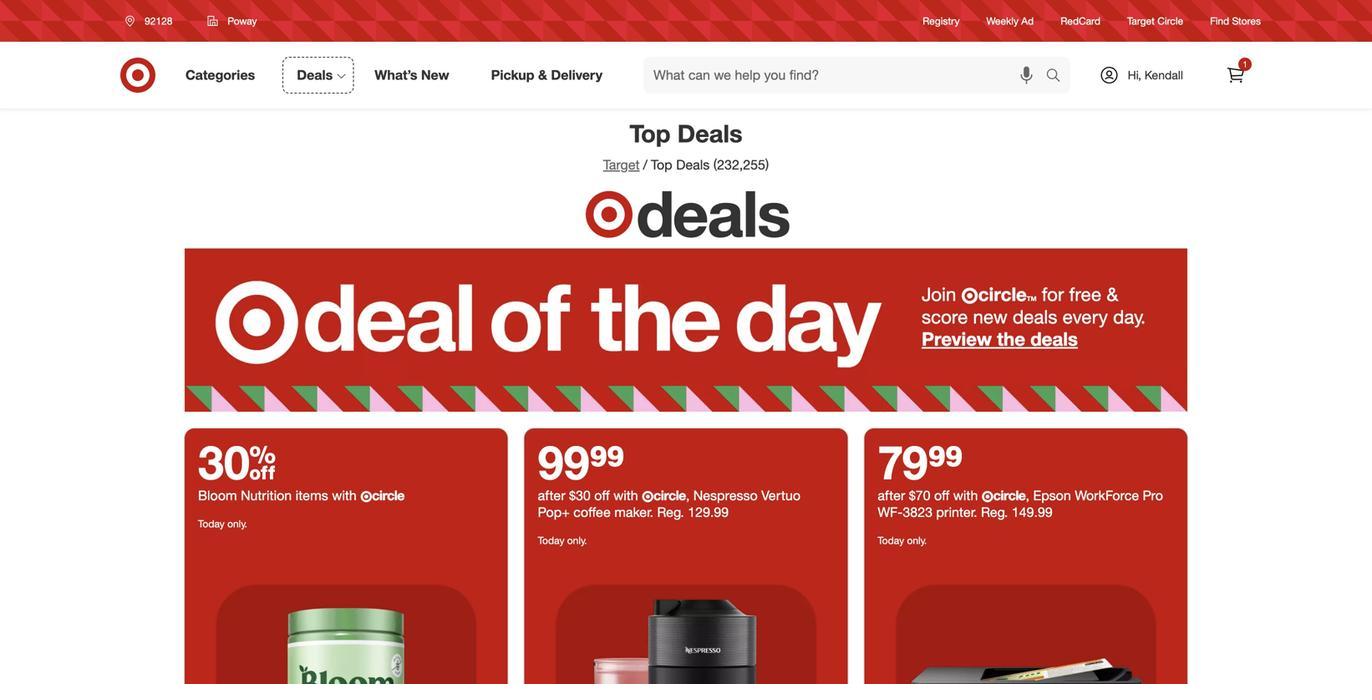 Task type: locate. For each thing, give the bounding box(es) containing it.
find stores
[[1210, 15, 1261, 27]]

today down wf-
[[878, 535, 904, 547]]

off right $70
[[934, 488, 950, 504]]

with right items
[[332, 488, 357, 504]]

1 reg. from the left
[[657, 505, 684, 521]]

only.
[[227, 518, 247, 531], [567, 535, 587, 547], [907, 535, 927, 547]]

0 horizontal spatial after
[[538, 488, 566, 504]]

today only. down bloom
[[198, 518, 247, 531]]

0 horizontal spatial ,
[[686, 488, 690, 504]]

30
[[198, 434, 276, 490]]

1 horizontal spatial only.
[[567, 535, 587, 547]]

free
[[1069, 283, 1102, 306]]

2 horizontal spatial only.
[[907, 535, 927, 547]]

today only. down pop+ coffee
[[538, 535, 587, 547]]

3823
[[903, 505, 933, 521]]

0 horizontal spatial only.
[[227, 518, 247, 531]]

2 with from the left
[[614, 488, 638, 504]]

& right free
[[1107, 283, 1119, 306]]

(232,255)
[[714, 157, 769, 173]]

1 horizontal spatial today only.
[[538, 535, 587, 547]]

/
[[643, 157, 648, 173]]

poway
[[228, 15, 257, 27]]

hi,
[[1128, 68, 1142, 82]]

only. down 3823
[[907, 535, 927, 547]]

day.
[[1113, 305, 1146, 328]]

today down bloom
[[198, 518, 225, 531]]

today down pop+ coffee
[[538, 535, 565, 547]]

hi, kendall
[[1128, 68, 1184, 82]]

circle
[[978, 283, 1027, 306], [372, 488, 405, 504], [654, 488, 686, 504], [994, 488, 1026, 504]]

, for 99 99
[[686, 488, 690, 504]]

1 vertical spatial deals
[[678, 119, 743, 148]]

target image
[[583, 187, 636, 242]]

after up wf-
[[878, 488, 906, 504]]

only. down pop+ coffee
[[567, 535, 587, 547]]

tm
[[1027, 295, 1037, 303]]

target left /
[[603, 157, 640, 173]]

target circle
[[1128, 15, 1184, 27]]

off right the $30
[[595, 488, 610, 504]]

1 vertical spatial target
[[603, 157, 640, 173]]

& right pickup
[[538, 67, 547, 83]]

top up /
[[630, 119, 671, 148]]

deals right /
[[676, 157, 710, 173]]

,
[[686, 488, 690, 504], [1026, 488, 1030, 504]]

2 , from the left
[[1026, 488, 1030, 504]]

0 horizontal spatial with
[[332, 488, 357, 504]]

reg. left 149.99
[[981, 505, 1008, 521]]

1 horizontal spatial reg.
[[981, 505, 1008, 521]]

1
[[1243, 59, 1248, 69]]

99 99
[[538, 434, 625, 490]]

deals left what's
[[297, 67, 333, 83]]

with up "printer."
[[953, 488, 978, 504]]

◎
[[962, 287, 978, 304]]

1 horizontal spatial target
[[1128, 15, 1155, 27]]

92128 button
[[115, 6, 190, 36]]

2 horizontal spatial today
[[878, 535, 904, 547]]

1 horizontal spatial today
[[538, 535, 565, 547]]

99 for 79
[[928, 434, 963, 490]]

top
[[630, 119, 671, 148], [651, 157, 673, 173]]

1 horizontal spatial off
[[934, 488, 950, 504]]

top right /
[[651, 157, 673, 173]]

3 with from the left
[[953, 488, 978, 504]]

off
[[595, 488, 610, 504], [934, 488, 950, 504]]

, inside ', nespresso vertuo pop+ coffee maker. reg. 129.99'
[[686, 488, 690, 504]]

99 up maker.
[[590, 434, 625, 490]]

79 99
[[878, 434, 963, 490]]

deals right the
[[1031, 328, 1078, 351]]

pickup & delivery
[[491, 67, 603, 83]]

target
[[1128, 15, 1155, 27], [603, 157, 640, 173]]

what's
[[375, 67, 417, 83]]

workforce
[[1075, 488, 1139, 504]]

0 vertical spatial target
[[1128, 15, 1155, 27]]

deals
[[297, 67, 333, 83], [678, 119, 743, 148], [676, 157, 710, 173]]

reg. right maker.
[[657, 505, 684, 521]]

99
[[538, 434, 590, 490], [590, 434, 625, 490], [928, 434, 963, 490]]

2 horizontal spatial today only.
[[878, 535, 927, 547]]

today
[[198, 518, 225, 531], [538, 535, 565, 547], [878, 535, 904, 547]]

1 horizontal spatial ,
[[1026, 488, 1030, 504]]

2 horizontal spatial with
[[953, 488, 978, 504]]

deals up (232,255)
[[678, 119, 743, 148]]

1 horizontal spatial &
[[1107, 283, 1119, 306]]

with for 79
[[953, 488, 978, 504]]

after for 99
[[538, 488, 566, 504]]

circle for after $30 off with
[[654, 488, 686, 504]]

0 horizontal spatial target
[[603, 157, 640, 173]]

99 up "printer."
[[928, 434, 963, 490]]

1 , from the left
[[686, 488, 690, 504]]

1 horizontal spatial with
[[614, 488, 638, 504]]

, up 129.99
[[686, 488, 690, 504]]

only. for 79
[[907, 535, 927, 547]]

new
[[973, 305, 1008, 328]]

preview
[[922, 328, 992, 351]]

92128
[[145, 15, 172, 27]]

vertuo
[[762, 488, 801, 504]]

1 with from the left
[[332, 488, 357, 504]]

99 up pop+ coffee
[[538, 434, 590, 490]]

what's new link
[[360, 57, 470, 94]]

search
[[1039, 69, 1079, 85]]

with for 99
[[614, 488, 638, 504]]

0 horizontal spatial off
[[595, 488, 610, 504]]

with up maker.
[[614, 488, 638, 504]]

3 99 from the left
[[928, 434, 963, 490]]

reg.
[[657, 505, 684, 521], [981, 505, 1008, 521]]

2 off from the left
[[934, 488, 950, 504]]

2 99 from the left
[[590, 434, 625, 490]]

129.99
[[688, 505, 729, 521]]

pro
[[1143, 488, 1163, 504]]

circle for after $70 off with
[[994, 488, 1026, 504]]

1 horizontal spatial after
[[878, 488, 906, 504]]

1 vertical spatial &
[[1107, 283, 1119, 306]]

2 after from the left
[[878, 488, 906, 504]]

target deal of the day image
[[185, 248, 1188, 412], [865, 554, 1188, 685], [185, 554, 508, 685], [525, 554, 848, 685]]

after for 79
[[878, 488, 906, 504]]

with
[[332, 488, 357, 504], [614, 488, 638, 504], [953, 488, 978, 504]]

off for 99
[[595, 488, 610, 504]]

today only.
[[198, 518, 247, 531], [538, 535, 587, 547], [878, 535, 927, 547]]

bloom
[[198, 488, 237, 504]]

after up pop+ coffee
[[538, 488, 566, 504]]

today only. down wf-
[[878, 535, 927, 547]]

reg. inside ', nespresso vertuo pop+ coffee maker. reg. 129.99'
[[657, 505, 684, 521]]

, up 149.99
[[1026, 488, 1030, 504]]

, inside , epson workforce pro wf-3823 printer. reg. 149.99
[[1026, 488, 1030, 504]]

1 after from the left
[[538, 488, 566, 504]]

1 off from the left
[[595, 488, 610, 504]]

target left circle
[[1128, 15, 1155, 27]]

only. down bloom
[[227, 518, 247, 531]]

&
[[538, 67, 547, 83], [1107, 283, 1119, 306]]

registry
[[923, 15, 960, 27]]

weekly
[[987, 15, 1019, 27]]

what's new
[[375, 67, 449, 83]]

deals
[[636, 174, 790, 252], [1013, 305, 1058, 328], [1031, 328, 1078, 351]]

new
[[421, 67, 449, 83]]

0 vertical spatial &
[[538, 67, 547, 83]]

99 for 99
[[590, 434, 625, 490]]

after
[[538, 488, 566, 504], [878, 488, 906, 504]]

0 horizontal spatial reg.
[[657, 505, 684, 521]]

2 reg. from the left
[[981, 505, 1008, 521]]

redcard
[[1061, 15, 1101, 27]]

pop+ coffee
[[538, 505, 611, 521]]



Task type: vqa. For each thing, say whether or not it's contained in the screenshot.
What can we help you find? suggestions appear below search box
yes



Task type: describe. For each thing, give the bounding box(es) containing it.
off for 79
[[934, 488, 950, 504]]

79
[[878, 434, 928, 490]]

every
[[1063, 305, 1108, 328]]

0 vertical spatial top
[[630, 119, 671, 148]]

2 vertical spatial deals
[[676, 157, 710, 173]]

find
[[1210, 15, 1230, 27]]

1 99 from the left
[[538, 434, 590, 490]]

nutrition
[[241, 488, 292, 504]]

search button
[[1039, 57, 1079, 97]]

149.99
[[1012, 505, 1053, 521]]

after $30 off with
[[538, 488, 642, 504]]

top deals target / top deals (232,255)
[[603, 119, 769, 173]]

nespresso
[[694, 488, 758, 504]]

categories
[[186, 67, 255, 83]]

1 vertical spatial top
[[651, 157, 673, 173]]

1 link
[[1218, 57, 1255, 94]]

0 horizontal spatial today
[[198, 518, 225, 531]]

, for 79 99
[[1026, 488, 1030, 504]]

circle
[[1158, 15, 1184, 27]]

weekly ad link
[[987, 14, 1034, 28]]

kendall
[[1145, 68, 1184, 82]]

today for 99
[[538, 535, 565, 547]]

today only. for 99 99
[[538, 535, 587, 547]]

, nespresso vertuo pop+ coffee maker. reg. 129.99
[[538, 488, 801, 521]]

categories link
[[171, 57, 276, 94]]

, epson workforce pro wf-3823 printer. reg. 149.99
[[878, 488, 1163, 521]]

poway button
[[197, 6, 268, 36]]

target inside top deals target / top deals (232,255)
[[603, 157, 640, 173]]

target deal of the day image for bloom nutrition items with
[[185, 554, 508, 685]]

items
[[296, 488, 328, 504]]

weekly ad
[[987, 15, 1034, 27]]

join
[[922, 283, 956, 306]]

& inside for free & score new deals every day. preview the deals
[[1107, 283, 1119, 306]]

for
[[1042, 283, 1064, 306]]

the
[[997, 328, 1026, 351]]

target deal of the day image for after $70 off with
[[865, 554, 1188, 685]]

bloom nutrition items with
[[198, 488, 360, 504]]

epson
[[1033, 488, 1071, 504]]

pickup & delivery link
[[477, 57, 624, 94]]

score
[[922, 305, 968, 328]]

join ◎ circle tm
[[922, 283, 1037, 306]]

stores
[[1232, 15, 1261, 27]]

deals down tm
[[1013, 305, 1058, 328]]

pickup
[[491, 67, 535, 83]]

find stores link
[[1210, 14, 1261, 28]]

0 vertical spatial deals
[[297, 67, 333, 83]]

today for 79
[[878, 535, 904, 547]]

today only. for 79 99
[[878, 535, 927, 547]]

registry link
[[923, 14, 960, 28]]

delivery
[[551, 67, 603, 83]]

deals down (232,255)
[[636, 174, 790, 252]]

for free & score new deals every day. preview the deals
[[922, 283, 1146, 351]]

after $70 off with
[[878, 488, 982, 504]]

target link
[[603, 157, 640, 173]]

$70
[[909, 488, 931, 504]]

reg. inside , epson workforce pro wf-3823 printer. reg. 149.99
[[981, 505, 1008, 521]]

ad
[[1022, 15, 1034, 27]]

0 horizontal spatial today only.
[[198, 518, 247, 531]]

wf-
[[878, 505, 903, 521]]

target circle link
[[1128, 14, 1184, 28]]

only. for 99
[[567, 535, 587, 547]]

target deal of the day image for after $30 off with
[[525, 554, 848, 685]]

0 horizontal spatial &
[[538, 67, 547, 83]]

maker.
[[615, 505, 654, 521]]

circle for bloom nutrition items with
[[372, 488, 405, 504]]

redcard link
[[1061, 14, 1101, 28]]

$30
[[569, 488, 591, 504]]

deals link
[[283, 57, 354, 94]]

printer.
[[936, 505, 978, 521]]

What can we help you find? suggestions appear below search field
[[644, 57, 1050, 94]]



